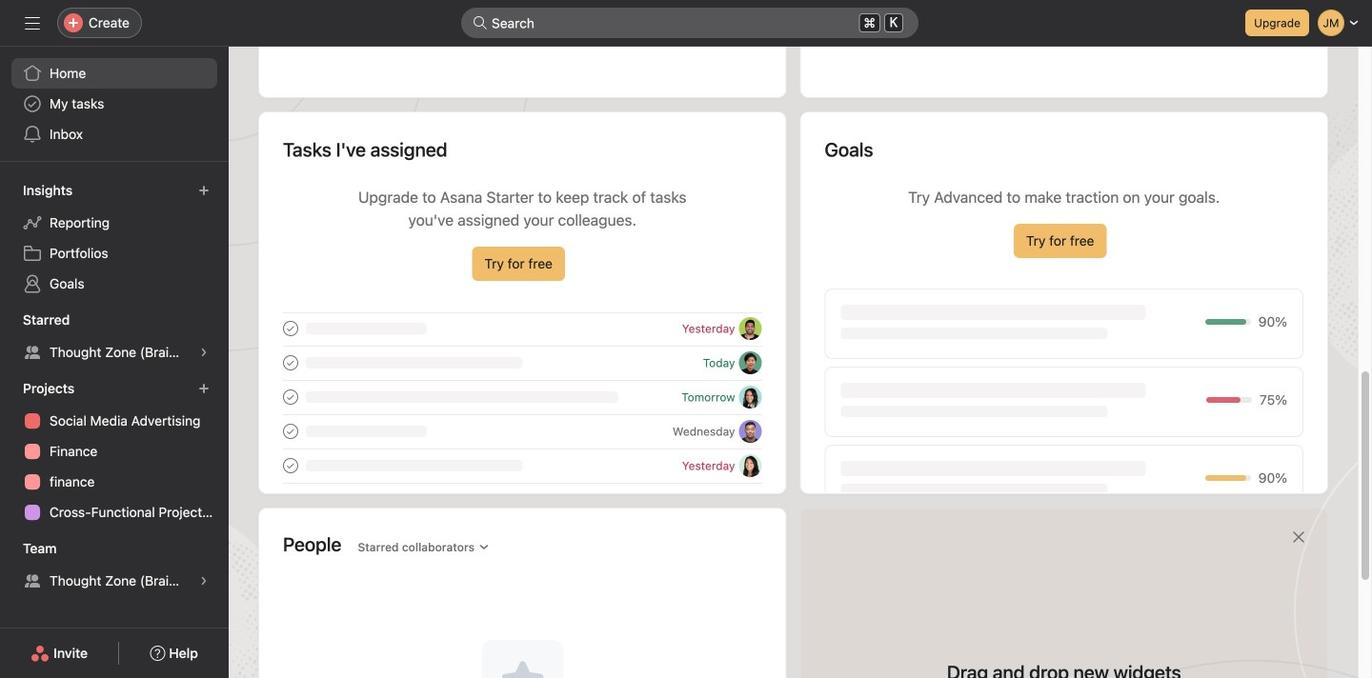 Task type: vqa. For each thing, say whether or not it's contained in the screenshot.
Marketing corresponding to Marketing dashboards
no



Task type: describe. For each thing, give the bounding box(es) containing it.
dismiss image
[[1292, 530, 1307, 545]]

global element
[[0, 47, 229, 161]]

starred element
[[0, 303, 229, 372]]

projects element
[[0, 372, 229, 532]]

see details, thought zone (brainstorm space) image for the 'teams' element on the left
[[198, 576, 210, 587]]

Search tasks, projects, and more text field
[[461, 8, 919, 38]]

see details, thought zone (brainstorm space) image for 'starred' element
[[198, 347, 210, 358]]



Task type: locate. For each thing, give the bounding box(es) containing it.
see details, thought zone (brainstorm space) image inside the 'teams' element
[[198, 576, 210, 587]]

hide sidebar image
[[25, 15, 40, 31]]

1 vertical spatial see details, thought zone (brainstorm space) image
[[198, 576, 210, 587]]

new insights image
[[198, 185, 210, 196]]

2 see details, thought zone (brainstorm space) image from the top
[[198, 576, 210, 587]]

0 vertical spatial see details, thought zone (brainstorm space) image
[[198, 347, 210, 358]]

teams element
[[0, 532, 229, 601]]

prominent image
[[473, 15, 488, 31]]

None field
[[461, 8, 919, 38]]

see details, thought zone (brainstorm space) image inside 'starred' element
[[198, 347, 210, 358]]

1 see details, thought zone (brainstorm space) image from the top
[[198, 347, 210, 358]]

new project or portfolio image
[[198, 383, 210, 395]]

insights element
[[0, 174, 229, 303]]

see details, thought zone (brainstorm space) image
[[198, 347, 210, 358], [198, 576, 210, 587]]



